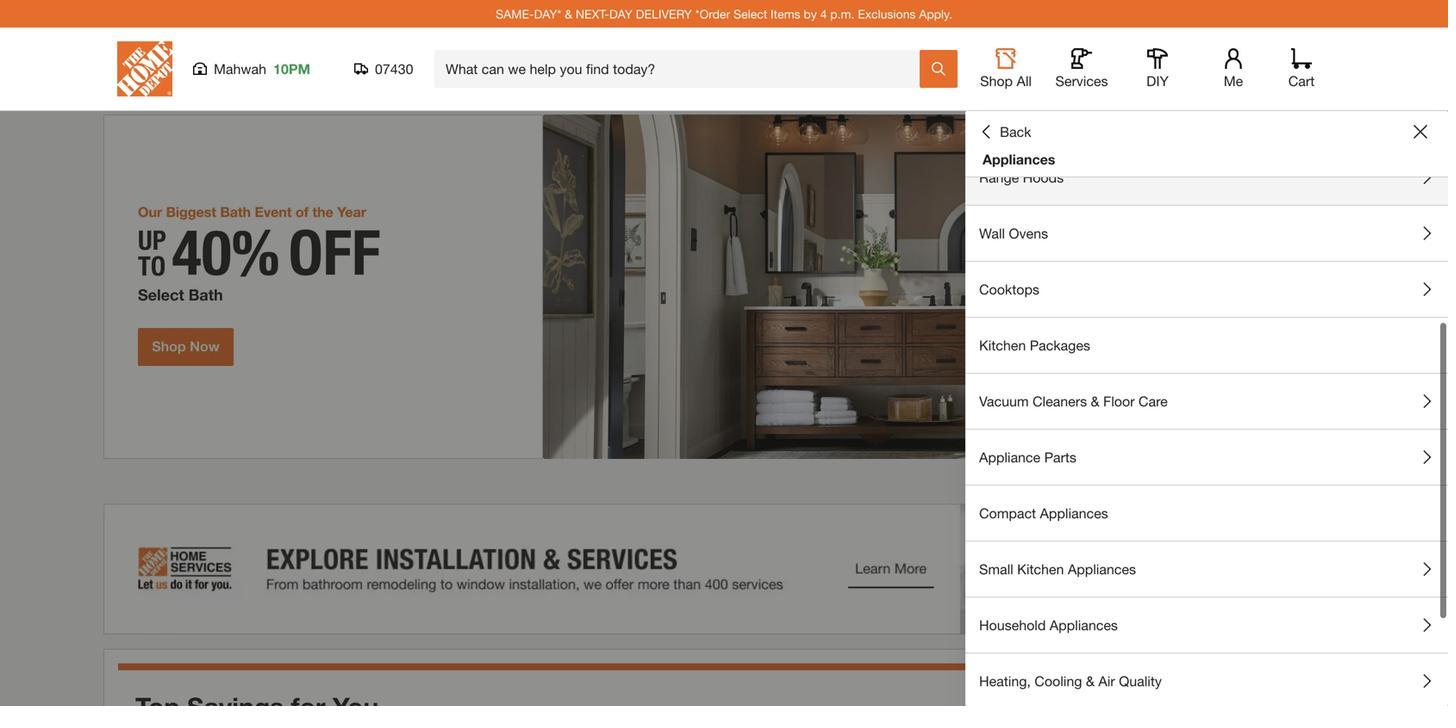 Task type: describe. For each thing, give the bounding box(es) containing it.
appliances inside the household appliances button
[[1050, 617, 1118, 633]]

diy button
[[1130, 48, 1185, 90]]

shop all button
[[979, 48, 1034, 90]]

compact appliances link
[[966, 485, 1448, 541]]

heating, cooling & air quality button
[[966, 654, 1448, 707]]

cleaners
[[1033, 393, 1087, 409]]

appliance parts
[[979, 449, 1077, 465]]

services
[[1056, 73, 1108, 89]]

cart
[[1289, 73, 1315, 89]]

up to 45% off select tools & accessories image
[[103, 115, 1345, 460]]

mahwah
[[214, 61, 266, 77]]

appliance
[[979, 449, 1041, 465]]

by
[[804, 7, 817, 21]]

appliances inside small kitchen appliances button
[[1068, 561, 1136, 577]]

What can we help you find today? search field
[[446, 51, 919, 87]]

next-
[[576, 7, 609, 21]]

back button
[[979, 123, 1032, 141]]

range hoods
[[979, 169, 1064, 185]]

shop
[[980, 73, 1013, 89]]

07430 button
[[354, 60, 414, 78]]

floor
[[1104, 393, 1135, 409]]

same-
[[496, 7, 534, 21]]

exclusions
[[858, 7, 916, 21]]

services button
[[1054, 48, 1110, 90]]

the home depot logo image
[[117, 41, 172, 97]]

range hoods button
[[966, 149, 1448, 204]]

wall ovens button
[[966, 205, 1448, 260]]

household appliances
[[979, 617, 1118, 633]]

cooktops button
[[966, 261, 1448, 316]]

small
[[979, 561, 1014, 577]]

range
[[979, 169, 1019, 185]]

cooling
[[1035, 673, 1082, 689]]

kitchen packages link
[[966, 317, 1448, 372]]

packages
[[1030, 337, 1091, 353]]

compact appliances
[[979, 505, 1108, 521]]

small kitchen appliances
[[979, 561, 1136, 577]]

microwaves button
[[966, 93, 1448, 148]]

sponsored banner image
[[103, 504, 1345, 635]]

diy
[[1147, 73, 1169, 89]]

10pm
[[273, 61, 310, 77]]

cart link
[[1283, 48, 1321, 90]]

1
[[1278, 472, 1286, 491]]

appliances inside compact appliances link
[[1040, 505, 1108, 521]]

microwaves
[[979, 113, 1053, 129]]

cooktops
[[979, 281, 1040, 297]]

items
[[771, 7, 801, 21]]

ovens
[[1009, 225, 1048, 241]]

all
[[1017, 73, 1032, 89]]

0 vertical spatial &
[[565, 7, 573, 21]]

day*
[[534, 7, 562, 21]]



Task type: vqa. For each thing, say whether or not it's contained in the screenshot.
the Best Seller
no



Task type: locate. For each thing, give the bounding box(es) containing it.
wall ovens
[[979, 225, 1048, 241]]

quality
[[1119, 673, 1162, 689]]

p.m.
[[830, 7, 855, 21]]

appliances up household appliances
[[1068, 561, 1136, 577]]

vacuum cleaners & floor care button
[[966, 373, 1448, 428]]

apply.
[[919, 7, 953, 21]]

& inside button
[[1086, 673, 1095, 689]]

heating, cooling & air quality
[[979, 673, 1162, 689]]

household appliances button
[[966, 597, 1448, 653]]

next slide image
[[1316, 475, 1329, 489]]

heating,
[[979, 673, 1031, 689]]

& inside 'button'
[[1091, 393, 1100, 409]]

air
[[1099, 673, 1115, 689]]

vacuum cleaners & floor care
[[979, 393, 1168, 409]]

*order
[[695, 7, 730, 21]]

appliances
[[983, 151, 1056, 168], [1040, 505, 1108, 521], [1068, 561, 1136, 577], [1050, 617, 1118, 633]]

kitchen right small
[[1017, 561, 1064, 577]]

2 vertical spatial &
[[1086, 673, 1095, 689]]

kitchen packages
[[979, 337, 1091, 353]]

feedback link image
[[1425, 291, 1448, 385]]

& for vacuum
[[1091, 393, 1100, 409]]

& for heating,
[[1086, 673, 1095, 689]]

me button
[[1206, 48, 1261, 90]]

day
[[609, 7, 633, 21]]

appliances up range hoods
[[983, 151, 1056, 168]]

0 vertical spatial kitchen
[[979, 337, 1026, 353]]

delivery
[[636, 7, 692, 21]]

care
[[1139, 393, 1168, 409]]

compact
[[979, 505, 1036, 521]]

back
[[1000, 124, 1032, 140]]

& right day*
[[565, 7, 573, 21]]

& left floor
[[1091, 393, 1100, 409]]

& left air on the bottom
[[1086, 673, 1095, 689]]

1 vertical spatial &
[[1091, 393, 1100, 409]]

small kitchen appliances button
[[966, 541, 1448, 597]]

appliances up heating, cooling & air quality at the bottom right of page
[[1050, 617, 1118, 633]]

kitchen up the vacuum
[[979, 337, 1026, 353]]

appliance parts button
[[966, 429, 1448, 485]]

me
[[1224, 73, 1243, 89]]

1 / 5
[[1278, 472, 1300, 491]]

select
[[734, 7, 767, 21]]

07430
[[375, 61, 413, 77]]

wall
[[979, 225, 1005, 241]]

shop all
[[980, 73, 1032, 89]]

1 vertical spatial kitchen
[[1017, 561, 1064, 577]]

same-day* & next-day delivery *order select items by 4 p.m. exclusions apply.
[[496, 7, 953, 21]]

5
[[1291, 472, 1300, 491]]

hoods
[[1023, 169, 1064, 185]]

/
[[1286, 472, 1291, 491]]

drawer close image
[[1414, 125, 1428, 139]]

kitchen inside button
[[1017, 561, 1064, 577]]

appliances down parts at right bottom
[[1040, 505, 1108, 521]]

kitchen
[[979, 337, 1026, 353], [1017, 561, 1064, 577]]

mahwah 10pm
[[214, 61, 310, 77]]

vacuum
[[979, 393, 1029, 409]]

&
[[565, 7, 573, 21], [1091, 393, 1100, 409], [1086, 673, 1095, 689]]

household
[[979, 617, 1046, 633]]

this is the first slide image
[[1248, 475, 1262, 489]]

4
[[820, 7, 827, 21]]

parts
[[1045, 449, 1077, 465]]



